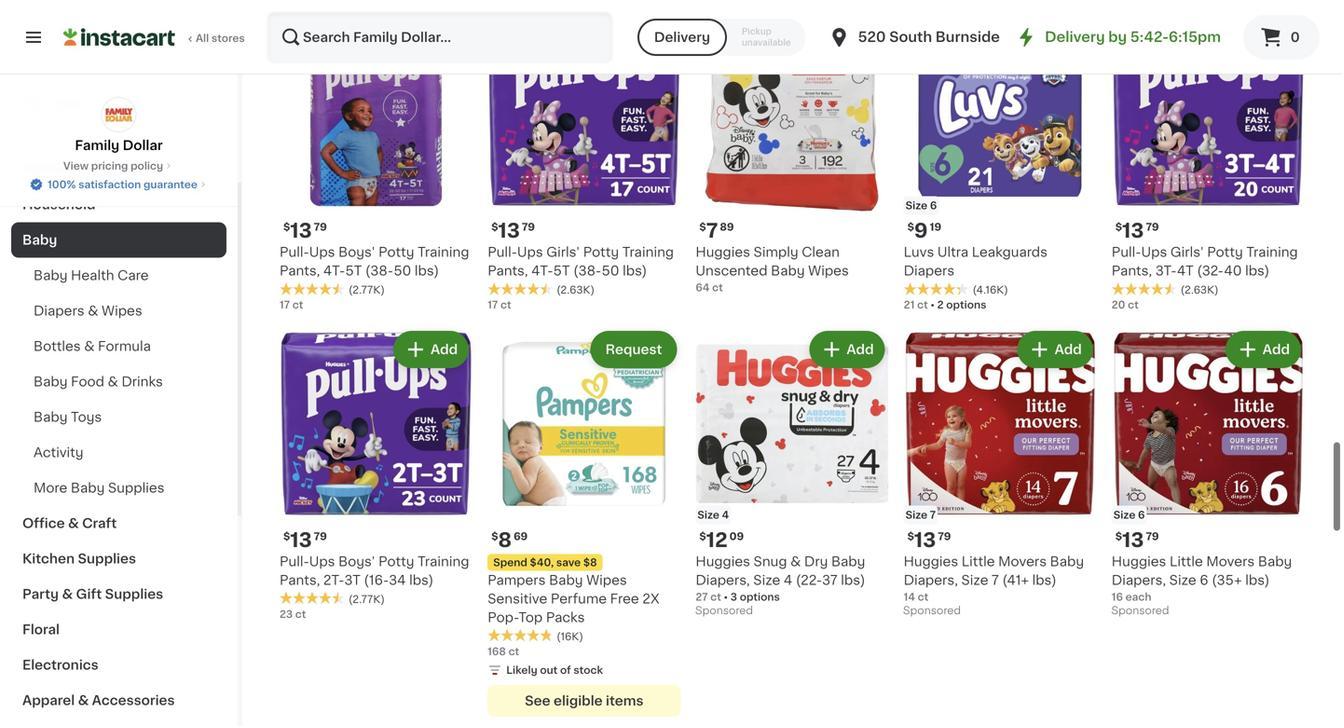 Task type: describe. For each thing, give the bounding box(es) containing it.
delivery for delivery
[[654, 31, 710, 44]]

17 ct for pull-ups boys' potty training pants, 4t-5t (38-50 lbs)
[[280, 300, 303, 310]]

(2.63k) for (38-
[[557, 285, 595, 295]]

520
[[858, 30, 886, 44]]

request button
[[592, 333, 675, 366]]

ct right 168
[[508, 646, 519, 657]]

(41+
[[1002, 574, 1029, 587]]

$ for pull-ups girls' potty training pants, 3t-4t (32-40 lbs)
[[1115, 222, 1122, 232]]

(22-
[[796, 574, 822, 587]]

wipes for pampers baby wipes sensitive perfume free 2x pop-top packs
[[586, 574, 627, 587]]

training for pull-ups boys' potty training pants, 2t-3t (16-34 lbs)
[[418, 555, 469, 568]]

bottles & formula link
[[11, 329, 226, 364]]

electronics link
[[11, 647, 226, 683]]

$ for spend $40, save $8
[[491, 531, 498, 541]]

lists
[[52, 96, 84, 110]]

add for pull-ups girls' potty training pants, 3t-4t (32-40 lbs)
[[1263, 34, 1290, 47]]

$ for huggies little movers baby diapers, size 6 (35+ lbs)
[[1115, 531, 1122, 541]]

6 for 13
[[1138, 510, 1145, 520]]

$ for huggies snug & dry baby diapers, size 4 (22-37 lbs)
[[699, 531, 706, 541]]

add button for luvs ultra leakguards diapers
[[1019, 24, 1091, 57]]

add for pull-ups girls' potty training pants, 4t-5t (38-50 lbs)
[[639, 34, 666, 47]]

more baby supplies link
[[11, 470, 226, 506]]

baby food & drinks link
[[11, 364, 226, 399]]

17 for pull-ups boys' potty training pants, 4t-5t (38-50 lbs)
[[280, 300, 290, 310]]

baby inside huggies snug & dry baby diapers, size 4 (22-37 lbs) 27 ct • 3 options
[[831, 555, 865, 568]]

stores
[[211, 33, 245, 43]]

50 for girls'
[[602, 264, 619, 277]]

79 up "huggies little movers baby diapers, size 7 (41+ lbs) 14 ct" at the bottom
[[938, 531, 951, 541]]

4t- for boys'
[[323, 264, 345, 277]]

20
[[1112, 300, 1125, 310]]

size 7
[[906, 510, 936, 520]]

lbs) for pull-ups girls' potty training pants, 3t-4t (32-40 lbs)
[[1245, 264, 1270, 277]]

4t
[[1177, 264, 1194, 277]]

6 inside 'huggies little movers baby diapers, size 6 (35+ lbs) 16 each'
[[1200, 574, 1208, 587]]

(2.77k) for (16-
[[349, 594, 385, 604]]

avenue
[[1003, 30, 1057, 44]]

view pricing policy
[[63, 161, 163, 171]]

diapers inside luvs ultra leakguards diapers
[[904, 264, 955, 277]]

20 ct
[[1112, 300, 1139, 310]]

save
[[556, 557, 581, 568]]

ct inside the huggies simply clean unscented baby wipes 64 ct
[[712, 283, 723, 293]]

potty for pull-ups girls' potty training pants, 3t-4t (32-40 lbs)
[[1207, 246, 1243, 259]]

formula
[[98, 340, 151, 353]]

lbs) inside "huggies little movers baby diapers, size 7 (41+ lbs) 14 ct"
[[1032, 574, 1057, 587]]

office
[[22, 517, 65, 530]]

pull- for pull-ups boys' potty training pants, 4t-5t (38-50 lbs)
[[280, 246, 309, 259]]

size 6 for 13
[[1114, 510, 1145, 520]]

5t for girls'
[[553, 264, 570, 277]]

pampers
[[488, 574, 546, 587]]

& for accessories
[[78, 694, 89, 707]]

pants, for pull-ups girls' potty training pants, 4t-5t (38-50 lbs)
[[488, 264, 528, 277]]

7 inside "huggies little movers baby diapers, size 7 (41+ lbs) 14 ct"
[[992, 574, 999, 587]]

guarantee
[[143, 179, 197, 190]]

activity link
[[11, 435, 226, 470]]

training for pull-ups girls' potty training pants, 3t-4t (32-40 lbs)
[[1246, 246, 1298, 259]]

care
[[118, 269, 149, 282]]

add for luvs ultra leakguards diapers
[[1055, 34, 1082, 47]]

snug
[[754, 555, 787, 568]]

$ 8 69
[[491, 530, 528, 550]]

delivery button
[[637, 19, 727, 56]]

79 for pull-ups boys' potty training pants, 4t-5t (38-50 lbs)
[[314, 222, 327, 232]]

huggies little movers baby diapers, size 7 (41+ lbs) 14 ct
[[904, 555, 1084, 602]]

add button for pull-ups girls' potty training pants, 3t-4t (32-40 lbs)
[[1227, 24, 1299, 57]]

add for huggies simply clean unscented baby wipes
[[847, 34, 874, 47]]

$40,
[[530, 557, 554, 568]]

leakguards
[[972, 246, 1048, 259]]

baby inside 'huggies little movers baby diapers, size 6 (35+ lbs) 16 each'
[[1258, 555, 1292, 568]]

add for pull-ups boys' potty training pants, 4t-5t (38-50 lbs)
[[431, 34, 458, 47]]

see eligible items button
[[488, 685, 681, 717]]

$ 12 09
[[699, 530, 744, 550]]

0 button
[[1243, 15, 1320, 60]]

family
[[75, 139, 119, 152]]

baby inside the huggies simply clean unscented baby wipes 64 ct
[[771, 264, 805, 277]]

holiday
[[22, 163, 74, 176]]

size inside 'huggies little movers baby diapers, size 6 (35+ lbs) 16 each'
[[1169, 574, 1196, 587]]

7 for size 7
[[930, 510, 936, 520]]

diapers, for huggies little movers baby diapers, size 7 (41+ lbs)
[[904, 574, 958, 587]]

ct down pull-ups girls' potty training pants, 4t-5t (38-50 lbs)
[[500, 300, 511, 310]]

100% satisfaction guarantee
[[48, 179, 197, 190]]

lbs) inside 'huggies little movers baby diapers, size 6 (35+ lbs) 16 each'
[[1245, 574, 1270, 587]]

(35+
[[1212, 574, 1242, 587]]

request
[[605, 343, 662, 356]]

lists link
[[11, 84, 226, 122]]

$ 9 19
[[907, 221, 941, 241]]

huggies snug & dry baby diapers, size 4 (22-37 lbs) 27 ct • 3 options
[[696, 555, 865, 602]]

(2.77k) for (38-
[[349, 285, 385, 295]]

12
[[706, 530, 728, 550]]

options inside huggies snug & dry baby diapers, size 4 (22-37 lbs) 27 ct • 3 options
[[740, 592, 780, 602]]

2t-
[[323, 574, 344, 587]]

size up 12
[[697, 510, 719, 520]]

party & gift supplies link
[[11, 576, 226, 612]]

accessories
[[92, 694, 175, 707]]

household link
[[11, 187, 226, 222]]

dollar
[[123, 139, 163, 152]]

all stores link
[[63, 11, 246, 63]]

17 ct for pull-ups girls' potty training pants, 4t-5t (38-50 lbs)
[[488, 300, 511, 310]]

potty for pull-ups boys' potty training pants, 4t-5t (38-50 lbs)
[[378, 246, 414, 259]]

& for craft
[[68, 517, 79, 530]]

$8
[[583, 557, 597, 568]]

add button for pull-ups boys' potty training pants, 4t-5t (38-50 lbs)
[[395, 24, 467, 57]]

pull-ups boys' potty training pants, 2t-3t (16-34 lbs)
[[280, 555, 469, 587]]

6 for 9
[[930, 201, 937, 211]]

$ for huggies little movers baby diapers, size 7 (41+ lbs)
[[907, 531, 914, 541]]

pull- for pull-ups girls' potty training pants, 4t-5t (38-50 lbs)
[[488, 246, 517, 259]]

see eligible items
[[525, 694, 644, 707]]

stock
[[574, 665, 603, 675]]

& for gift
[[62, 588, 73, 601]]

pampers baby wipes sensitive perfume free 2x pop-top packs
[[488, 574, 660, 624]]

pull-ups girls' potty training pants, 4t-5t (38-50 lbs)
[[488, 246, 674, 277]]

(38- for girls'
[[573, 264, 602, 277]]

baby health care
[[34, 269, 149, 282]]

floral link
[[11, 612, 226, 647]]

79 for pull-ups boys' potty training pants, 2t-3t (16-34 lbs)
[[314, 531, 327, 541]]

7 for $ 7 89
[[706, 221, 718, 241]]

huggies for huggies little movers baby diapers, size 6 (35+ lbs)
[[1112, 555, 1166, 568]]

$ 13 79 for pull-ups girls' potty training pants, 3t-4t (32-40 lbs)
[[1115, 221, 1159, 241]]

wipes for diapers & wipes
[[102, 304, 142, 317]]

household
[[22, 198, 96, 211]]

23
[[280, 609, 293, 619]]

520 south burnside avenue
[[858, 30, 1057, 44]]

& for wipes
[[88, 304, 98, 317]]

spend
[[493, 557, 527, 568]]

baby link
[[11, 222, 226, 258]]

ups for pull-ups girls' potty training pants, 4t-5t (38-50 lbs)
[[517, 246, 543, 259]]

free
[[610, 592, 639, 605]]

supplies inside party & gift supplies link
[[105, 588, 163, 601]]

3t-
[[1155, 264, 1177, 277]]

add button for pull-ups girls' potty training pants, 4t-5t (38-50 lbs)
[[603, 24, 675, 57]]

sponsored badge image for huggies snug & dry baby diapers, size 4 (22-37 lbs)
[[696, 606, 752, 616]]

delivery by 5:42-6:15pm link
[[1015, 26, 1221, 48]]

baby toys link
[[11, 399, 226, 435]]

huggies little movers baby diapers, size 6 (35+ lbs) 16 each
[[1112, 555, 1292, 602]]

& inside huggies snug & dry baby diapers, size 4 (22-37 lbs) 27 ct • 3 options
[[790, 555, 801, 568]]

supplies inside more baby supplies link
[[108, 481, 165, 494]]

luvs
[[904, 246, 934, 259]]

spend $40, save $8
[[493, 557, 597, 568]]

essentials
[[77, 163, 146, 176]]

ct right 23
[[295, 609, 306, 619]]

floral
[[22, 623, 60, 636]]

little for 6
[[1170, 555, 1203, 568]]

69
[[514, 531, 528, 541]]

health
[[71, 269, 114, 282]]

baby health care link
[[11, 258, 226, 293]]

huggies simply clean unscented baby wipes 64 ct
[[696, 246, 849, 293]]

pants, for pull-ups girls' potty training pants, 3t-4t (32-40 lbs)
[[1112, 264, 1152, 277]]

sponsored badge image for huggies little movers baby diapers, size 7 (41+ lbs)
[[904, 606, 960, 616]]

6:15pm
[[1169, 30, 1221, 44]]

100% satisfaction guarantee button
[[29, 173, 209, 192]]

50 for boys'
[[394, 264, 411, 277]]

ups for pull-ups boys' potty training pants, 2t-3t (16-34 lbs)
[[309, 555, 335, 568]]

1 vertical spatial diapers
[[34, 304, 84, 317]]

activity
[[34, 446, 83, 459]]

13 down size 7
[[914, 530, 936, 550]]

4t- for girls'
[[531, 264, 553, 277]]

add button for huggies simply clean unscented baby wipes
[[811, 24, 883, 57]]

34
[[389, 574, 406, 587]]

64
[[696, 283, 710, 293]]

kitchen
[[22, 552, 75, 565]]

size up 16
[[1114, 510, 1135, 520]]

baby inside pampers baby wipes sensitive perfume free 2x pop-top packs
[[549, 574, 583, 587]]

huggies for huggies simply clean unscented baby wipes
[[696, 246, 750, 259]]



Task type: vqa. For each thing, say whether or not it's contained in the screenshot.
1st View More link from the bottom of the page
no



Task type: locate. For each thing, give the bounding box(es) containing it.
training inside pull-ups girls' potty training pants, 4t-5t (38-50 lbs)
[[622, 246, 674, 259]]

$ 13 79 down size 7
[[907, 530, 951, 550]]

(38- for boys'
[[365, 264, 394, 277]]

0 horizontal spatial 6
[[930, 201, 937, 211]]

1 horizontal spatial diapers,
[[904, 574, 958, 587]]

diapers, for huggies little movers baby diapers, size 6 (35+ lbs)
[[1112, 574, 1166, 587]]

1 (2.63k) from the left
[[557, 285, 595, 295]]

40
[[1224, 264, 1242, 277]]

girls' for 4t
[[1170, 246, 1204, 259]]

1 vertical spatial •
[[724, 592, 728, 602]]

1 5t from the left
[[345, 264, 362, 277]]

diapers
[[904, 264, 955, 277], [34, 304, 84, 317]]

50 inside pull-ups boys' potty training pants, 4t-5t (38-50 lbs)
[[394, 264, 411, 277]]

$ inside $ 12 09
[[699, 531, 706, 541]]

supplies
[[108, 481, 165, 494], [78, 552, 136, 565], [105, 588, 163, 601]]

size down snug on the right bottom
[[753, 574, 780, 587]]

0 horizontal spatial 4
[[722, 510, 729, 520]]

ct
[[712, 283, 723, 293], [292, 300, 303, 310], [500, 300, 511, 310], [917, 300, 928, 310], [1128, 300, 1139, 310], [710, 592, 721, 602], [918, 592, 928, 602], [295, 609, 306, 619], [508, 646, 519, 657]]

ups for pull-ups boys' potty training pants, 4t-5t (38-50 lbs)
[[309, 246, 335, 259]]

6 up 19
[[930, 201, 937, 211]]

5t inside pull-ups boys' potty training pants, 4t-5t (38-50 lbs)
[[345, 264, 362, 277]]

1 horizontal spatial girls'
[[1170, 246, 1204, 259]]

kitchen supplies
[[22, 552, 136, 565]]

delivery inside delivery button
[[654, 31, 710, 44]]

$ inside $ 8 69
[[491, 531, 498, 541]]

& right food
[[108, 375, 118, 388]]

boys' inside pull-ups boys' potty training pants, 2t-3t (16-34 lbs)
[[338, 555, 375, 568]]

diapers,
[[696, 574, 750, 587], [904, 574, 958, 587], [1112, 574, 1166, 587]]

$ 13 79 up 2t-
[[283, 530, 327, 550]]

clean
[[802, 246, 840, 259]]

2
[[937, 300, 944, 310]]

0
[[1291, 31, 1300, 44]]

13 for pull-ups boys' potty training pants, 2t-3t (16-34 lbs)
[[290, 530, 312, 550]]

1 little from the left
[[962, 555, 995, 568]]

5t
[[345, 264, 362, 277], [553, 264, 570, 277]]

craft
[[82, 517, 117, 530]]

size left (41+
[[961, 574, 988, 587]]

potty inside pull-ups girls' potty training pants, 4t-5t (38-50 lbs)
[[583, 246, 619, 259]]

• left 3 on the right bottom
[[724, 592, 728, 602]]

2 horizontal spatial wipes
[[808, 264, 849, 277]]

huggies up unscented
[[696, 246, 750, 259]]

potty inside pull-ups girls' potty training pants, 3t-4t (32-40 lbs)
[[1207, 246, 1243, 259]]

pants, inside pull-ups boys' potty training pants, 2t-3t (16-34 lbs)
[[280, 574, 320, 587]]

diapers & wipes
[[34, 304, 142, 317]]

ups inside pull-ups girls' potty training pants, 4t-5t (38-50 lbs)
[[517, 246, 543, 259]]

1 horizontal spatial 4
[[784, 574, 792, 587]]

diapers, up 14 at the right bottom of page
[[904, 574, 958, 587]]

training inside pull-ups boys' potty training pants, 2t-3t (16-34 lbs)
[[418, 555, 469, 568]]

79 up 3t- on the right top of page
[[1146, 222, 1159, 232]]

ultra
[[937, 246, 968, 259]]

1 horizontal spatial (2.63k)
[[1181, 285, 1219, 295]]

$ inside the $ 7 89
[[699, 222, 706, 232]]

movers
[[998, 555, 1047, 568], [1206, 555, 1255, 568]]

0 horizontal spatial 17 ct
[[280, 300, 303, 310]]

6
[[930, 201, 937, 211], [1138, 510, 1145, 520], [1200, 574, 1208, 587]]

1 horizontal spatial diapers
[[904, 264, 955, 277]]

view pricing policy link
[[63, 158, 174, 173]]

options
[[946, 300, 986, 310], [740, 592, 780, 602]]

girls'
[[546, 246, 580, 259], [1170, 246, 1204, 259]]

product group containing 9
[[904, 18, 1097, 312]]

50
[[394, 264, 411, 277], [602, 264, 619, 277]]

lbs) inside pull-ups boys' potty training pants, 2t-3t (16-34 lbs)
[[409, 574, 434, 587]]

huggies down $ 12 09
[[696, 555, 750, 568]]

bottles
[[34, 340, 81, 353]]

$ 13 79 for pull-ups boys' potty training pants, 4t-5t (38-50 lbs)
[[283, 221, 327, 241]]

& left dry
[[790, 555, 801, 568]]

1 boys' from the top
[[338, 246, 375, 259]]

13 up 20 ct
[[1122, 221, 1144, 241]]

6 left (35+
[[1200, 574, 1208, 587]]

• left the 2
[[930, 300, 935, 310]]

2 17 ct from the left
[[488, 300, 511, 310]]

•
[[930, 300, 935, 310], [724, 592, 728, 602]]

$ 13 79 up pull-ups boys' potty training pants, 4t-5t (38-50 lbs)
[[283, 221, 327, 241]]

wipes inside the huggies simply clean unscented baby wipes 64 ct
[[808, 264, 849, 277]]

sensitive
[[488, 592, 547, 605]]

diapers, inside 'huggies little movers baby diapers, size 6 (35+ lbs) 16 each'
[[1112, 574, 1166, 587]]

sponsored badge image inside product group
[[696, 606, 752, 616]]

all
[[196, 33, 209, 43]]

product group containing 7
[[696, 18, 889, 295]]

(16k)
[[557, 631, 583, 642]]

girls' inside pull-ups girls' potty training pants, 3t-4t (32-40 lbs)
[[1170, 246, 1204, 259]]

girls' inside pull-ups girls' potty training pants, 4t-5t (38-50 lbs)
[[546, 246, 580, 259]]

1 horizontal spatial 7
[[930, 510, 936, 520]]

79 up pull-ups boys' potty training pants, 4t-5t (38-50 lbs)
[[314, 222, 327, 232]]

potty for pull-ups boys' potty training pants, 2t-3t (16-34 lbs)
[[378, 555, 414, 568]]

lbs) inside huggies snug & dry baby diapers, size 4 (22-37 lbs) 27 ct • 3 options
[[841, 574, 865, 587]]

(2.63k) for (32-
[[1181, 285, 1219, 295]]

0 horizontal spatial girls'
[[546, 246, 580, 259]]

1 (38- from the left
[[365, 264, 394, 277]]

ct inside "huggies little movers baby diapers, size 7 (41+ lbs) 14 ct"
[[918, 592, 928, 602]]

size up 14 at the right bottom of page
[[906, 510, 927, 520]]

pants, inside pull-ups girls' potty training pants, 3t-4t (32-40 lbs)
[[1112, 264, 1152, 277]]

pants, inside pull-ups boys' potty training pants, 4t-5t (38-50 lbs)
[[280, 264, 320, 277]]

$ 7 89
[[699, 221, 734, 241]]

boys' for 3t
[[338, 555, 375, 568]]

21 ct • 2 options
[[904, 300, 986, 310]]

2 5t from the left
[[553, 264, 570, 277]]

0 horizontal spatial little
[[962, 555, 995, 568]]

ct inside huggies snug & dry baby diapers, size 4 (22-37 lbs) 27 ct • 3 options
[[710, 592, 721, 602]]

pants, inside pull-ups girls' potty training pants, 4t-5t (38-50 lbs)
[[488, 264, 528, 277]]

$ for pull-ups boys' potty training pants, 4t-5t (38-50 lbs)
[[283, 222, 290, 232]]

sponsored badge image down 3 on the right bottom
[[696, 606, 752, 616]]

movers up (35+
[[1206, 555, 1255, 568]]

$ for luvs ultra leakguards diapers
[[907, 222, 914, 232]]

product group containing 8
[[488, 327, 681, 717]]

size 6 up 9
[[906, 201, 937, 211]]

ups for pull-ups girls' potty training pants, 3t-4t (32-40 lbs)
[[1141, 246, 1167, 259]]

movers for (35+
[[1206, 555, 1255, 568]]

baby food & drinks
[[34, 375, 163, 388]]

1 horizontal spatial 17
[[488, 300, 498, 310]]

2 boys' from the top
[[338, 555, 375, 568]]

pull- for pull-ups girls' potty training pants, 3t-4t (32-40 lbs)
[[1112, 246, 1141, 259]]

1 50 from the left
[[394, 264, 411, 277]]

burnside
[[935, 30, 1000, 44]]

ups inside pull-ups boys' potty training pants, 4t-5t (38-50 lbs)
[[309, 246, 335, 259]]

0 vertical spatial size 6
[[906, 201, 937, 211]]

boys' for 5t
[[338, 246, 375, 259]]

size 6 up the each
[[1114, 510, 1145, 520]]

1 horizontal spatial sponsored badge image
[[904, 606, 960, 616]]

1 horizontal spatial wipes
[[586, 574, 627, 587]]

pull-ups boys' potty training pants, 4t-5t (38-50 lbs)
[[280, 246, 469, 277]]

0 horizontal spatial (2.63k)
[[557, 285, 595, 295]]

1 vertical spatial 6
[[1138, 510, 1145, 520]]

lbs) inside pull-ups girls' potty training pants, 4t-5t (38-50 lbs)
[[623, 264, 647, 277]]

perfume
[[551, 592, 607, 605]]

0 vertical spatial supplies
[[108, 481, 165, 494]]

movers up (41+
[[998, 555, 1047, 568]]

1 sponsored badge image from the left
[[696, 606, 752, 616]]

lbs) inside pull-ups girls' potty training pants, 3t-4t (32-40 lbs)
[[1245, 264, 1270, 277]]

4 inside huggies snug & dry baby diapers, size 4 (22-37 lbs) 27 ct • 3 options
[[784, 574, 792, 587]]

09
[[729, 531, 744, 541]]

17
[[280, 300, 290, 310], [488, 300, 498, 310]]

huggies up the each
[[1112, 555, 1166, 568]]

(4.16k)
[[973, 285, 1008, 295]]

1 horizontal spatial 4t-
[[531, 264, 553, 277]]

product group containing 12
[[696, 327, 889, 621]]

13 up pull-ups boys' potty training pants, 4t-5t (38-50 lbs)
[[290, 221, 312, 241]]

13
[[290, 221, 312, 241], [498, 221, 520, 241], [1122, 221, 1144, 241], [290, 530, 312, 550], [914, 530, 936, 550], [1122, 530, 1144, 550]]

lbs) for pull-ups girls' potty training pants, 4t-5t (38-50 lbs)
[[623, 264, 647, 277]]

lbs) for pull-ups boys' potty training pants, 2t-3t (16-34 lbs)
[[409, 574, 434, 587]]

options right 3 on the right bottom
[[740, 592, 780, 602]]

training inside pull-ups girls' potty training pants, 3t-4t (32-40 lbs)
[[1246, 246, 1298, 259]]

huggies up 14 at the right bottom of page
[[904, 555, 958, 568]]

1 17 from the left
[[280, 300, 290, 310]]

1 vertical spatial supplies
[[78, 552, 136, 565]]

0 vertical spatial 7
[[706, 221, 718, 241]]

ct right 14 at the right bottom of page
[[918, 592, 928, 602]]

$ 13 79 up pull-ups girls' potty training pants, 4t-5t (38-50 lbs)
[[491, 221, 535, 241]]

0 vertical spatial 6
[[930, 201, 937, 211]]

huggies for huggies little movers baby diapers, size 7 (41+ lbs)
[[904, 555, 958, 568]]

apparel & accessories link
[[11, 683, 226, 718]]

baby inside "huggies little movers baby diapers, size 7 (41+ lbs) 14 ct"
[[1050, 555, 1084, 568]]

0 horizontal spatial 50
[[394, 264, 411, 277]]

16
[[1112, 592, 1123, 602]]

13 for pull-ups boys' potty training pants, 4t-5t (38-50 lbs)
[[290, 221, 312, 241]]

79 for pull-ups girls' potty training pants, 4t-5t (38-50 lbs)
[[522, 222, 535, 232]]

$ inside $ 9 19
[[907, 222, 914, 232]]

$ for huggies simply clean unscented baby wipes
[[699, 222, 706, 232]]

5t for boys'
[[345, 264, 362, 277]]

pull- inside pull-ups boys' potty training pants, 2t-3t (16-34 lbs)
[[280, 555, 309, 568]]

1 vertical spatial size 6
[[1114, 510, 1145, 520]]

apparel & accessories
[[22, 694, 175, 707]]

sponsored badge image down the each
[[1112, 606, 1168, 616]]

13 for pull-ups girls' potty training pants, 3t-4t (32-40 lbs)
[[1122, 221, 1144, 241]]

items
[[606, 694, 644, 707]]

0 vertical spatial 4
[[722, 510, 729, 520]]

lbs) for pull-ups boys' potty training pants, 4t-5t (38-50 lbs)
[[415, 264, 439, 277]]

$ 13 79 for pull-ups girls' potty training pants, 4t-5t (38-50 lbs)
[[491, 221, 535, 241]]

ups inside pull-ups boys' potty training pants, 2t-3t (16-34 lbs)
[[309, 555, 335, 568]]

supplies up the floral link
[[105, 588, 163, 601]]

1 horizontal spatial little
[[1170, 555, 1203, 568]]

supplies down the craft
[[78, 552, 136, 565]]

2 50 from the left
[[602, 264, 619, 277]]

0 vertical spatial boys'
[[338, 246, 375, 259]]

& right apparel on the left of page
[[78, 694, 89, 707]]

$ 13 79 for pull-ups boys' potty training pants, 2t-3t (16-34 lbs)
[[283, 530, 327, 550]]

0 horizontal spatial delivery
[[654, 31, 710, 44]]

3 sponsored badge image from the left
[[1112, 606, 1168, 616]]

0 horizontal spatial •
[[724, 592, 728, 602]]

0 horizontal spatial diapers,
[[696, 574, 750, 587]]

0 horizontal spatial movers
[[998, 555, 1047, 568]]

(2.63k) down (32-
[[1181, 285, 1219, 295]]

size left (35+
[[1169, 574, 1196, 587]]

size 6 for 9
[[906, 201, 937, 211]]

2 horizontal spatial 6
[[1200, 574, 1208, 587]]

(2.77k) down pull-ups boys' potty training pants, 4t-5t (38-50 lbs)
[[349, 285, 385, 295]]

0 horizontal spatial size 6
[[906, 201, 937, 211]]

ct right 21
[[917, 300, 928, 310]]

wipes
[[808, 264, 849, 277], [102, 304, 142, 317], [586, 574, 627, 587]]

pants, for pull-ups boys' potty training pants, 2t-3t (16-34 lbs)
[[280, 574, 320, 587]]

sponsored badge image for huggies little movers baby diapers, size 6 (35+ lbs)
[[1112, 606, 1168, 616]]

1 horizontal spatial delivery
[[1045, 30, 1105, 44]]

diapers, inside huggies snug & dry baby diapers, size 4 (22-37 lbs) 27 ct • 3 options
[[696, 574, 750, 587]]

2 movers from the left
[[1206, 555, 1255, 568]]

4 up $ 12 09
[[722, 510, 729, 520]]

ct down pull-ups boys' potty training pants, 4t-5t (38-50 lbs)
[[292, 300, 303, 310]]

1 horizontal spatial •
[[930, 300, 935, 310]]

1 horizontal spatial 5t
[[553, 264, 570, 277]]

add button
[[395, 24, 467, 57], [603, 24, 675, 57], [811, 24, 883, 57], [1019, 24, 1091, 57], [1227, 24, 1299, 57], [395, 333, 467, 366], [811, 333, 883, 366], [1019, 333, 1091, 366], [1227, 333, 1299, 366]]

size up 9
[[906, 201, 927, 211]]

17 ct
[[280, 300, 303, 310], [488, 300, 511, 310]]

0 horizontal spatial 7
[[706, 221, 718, 241]]

13 for pull-ups girls' potty training pants, 4t-5t (38-50 lbs)
[[498, 221, 520, 241]]

&
[[88, 304, 98, 317], [84, 340, 95, 353], [108, 375, 118, 388], [68, 517, 79, 530], [790, 555, 801, 568], [62, 588, 73, 601], [78, 694, 89, 707]]

0 horizontal spatial diapers
[[34, 304, 84, 317]]

options right the 2
[[946, 300, 986, 310]]

79 up 2t-
[[314, 531, 327, 541]]

1 horizontal spatial size 6
[[1114, 510, 1145, 520]]

2 vertical spatial supplies
[[105, 588, 163, 601]]

13 up the each
[[1122, 530, 1144, 550]]

0 horizontal spatial sponsored badge image
[[696, 606, 752, 616]]

0 horizontal spatial options
[[740, 592, 780, 602]]

520 south burnside avenue button
[[828, 11, 1057, 63]]

2 little from the left
[[1170, 555, 1203, 568]]

likely out of stock
[[506, 665, 603, 675]]

pull- inside pull-ups girls' potty training pants, 3t-4t (32-40 lbs)
[[1112, 246, 1141, 259]]

wipes inside pampers baby wipes sensitive perfume free 2x pop-top packs
[[586, 574, 627, 587]]

1 vertical spatial wipes
[[102, 304, 142, 317]]

& right bottles
[[84, 340, 95, 353]]

& for formula
[[84, 340, 95, 353]]

37
[[822, 574, 838, 587]]

1 girls' from the left
[[546, 246, 580, 259]]

ct right 27 on the bottom
[[710, 592, 721, 602]]

delivery by 5:42-6:15pm
[[1045, 30, 1221, 44]]

2 (38- from the left
[[573, 264, 602, 277]]

6 up the each
[[1138, 510, 1145, 520]]

lbs) for huggies snug & dry baby diapers, size 4 (22-37 lbs) 27 ct • 3 options
[[841, 574, 865, 587]]

4t- inside pull-ups boys' potty training pants, 4t-5t (38-50 lbs)
[[323, 264, 345, 277]]

50 inside pull-ups girls' potty training pants, 4t-5t (38-50 lbs)
[[602, 264, 619, 277]]

1 vertical spatial 4
[[784, 574, 792, 587]]

training for pull-ups boys' potty training pants, 4t-5t (38-50 lbs)
[[418, 246, 469, 259]]

3 diapers, from the left
[[1112, 574, 1166, 587]]

huggies inside 'huggies little movers baby diapers, size 6 (35+ lbs) 16 each'
[[1112, 555, 1166, 568]]

little for 7
[[962, 555, 995, 568]]

13 up pull-ups girls' potty training pants, 4t-5t (38-50 lbs)
[[498, 221, 520, 241]]

1 horizontal spatial 6
[[1138, 510, 1145, 520]]

4 left '(22-'
[[784, 574, 792, 587]]

5t inside pull-ups girls' potty training pants, 4t-5t (38-50 lbs)
[[553, 264, 570, 277]]

21
[[904, 300, 915, 310]]

None search field
[[267, 11, 613, 63]]

79 up the each
[[1146, 531, 1159, 541]]

& left the craft
[[68, 517, 79, 530]]

2 (2.63k) from the left
[[1181, 285, 1219, 295]]

2 horizontal spatial diapers,
[[1112, 574, 1166, 587]]

1 (2.77k) from the top
[[349, 285, 385, 295]]

by
[[1108, 30, 1127, 44]]

2 girls' from the left
[[1170, 246, 1204, 259]]

17 for pull-ups girls' potty training pants, 4t-5t (38-50 lbs)
[[488, 300, 498, 310]]

8
[[498, 530, 512, 550]]

2 sponsored badge image from the left
[[904, 606, 960, 616]]

ct right 20
[[1128, 300, 1139, 310]]

• inside huggies snug & dry baby diapers, size 4 (22-37 lbs) 27 ct • 3 options
[[724, 592, 728, 602]]

wipes up the "formula"
[[102, 304, 142, 317]]

add for pull-ups boys' potty training pants, 2t-3t (16-34 lbs)
[[431, 343, 458, 356]]

supplies down 'activity' link
[[108, 481, 165, 494]]

dry
[[804, 555, 828, 568]]

wipes down $8
[[586, 574, 627, 587]]

3
[[730, 592, 737, 602]]

sponsored badge image
[[696, 606, 752, 616], [904, 606, 960, 616], [1112, 606, 1168, 616]]

1 horizontal spatial options
[[946, 300, 986, 310]]

& down health
[[88, 304, 98, 317]]

0 vertical spatial •
[[930, 300, 935, 310]]

potty inside pull-ups boys' potty training pants, 2t-3t (16-34 lbs)
[[378, 555, 414, 568]]

1 vertical spatial (2.77k)
[[349, 594, 385, 604]]

1 4t- from the left
[[323, 264, 345, 277]]

diapers, up 3 on the right bottom
[[696, 574, 750, 587]]

lbs) inside pull-ups boys' potty training pants, 4t-5t (38-50 lbs)
[[415, 264, 439, 277]]

family dollar logo image
[[101, 97, 137, 132]]

(38- inside pull-ups girls' potty training pants, 4t-5t (38-50 lbs)
[[573, 264, 602, 277]]

baby toys
[[34, 411, 102, 424]]

(38- inside pull-ups boys' potty training pants, 4t-5t (38-50 lbs)
[[365, 264, 394, 277]]

eligible
[[554, 694, 603, 707]]

diapers down "luvs"
[[904, 264, 955, 277]]

(2.77k) down (16-
[[349, 594, 385, 604]]

ups inside pull-ups girls' potty training pants, 3t-4t (32-40 lbs)
[[1141, 246, 1167, 259]]

Search field
[[268, 13, 611, 62]]

0 horizontal spatial (38-
[[365, 264, 394, 277]]

pull-ups girls' potty training pants, 3t-4t (32-40 lbs)
[[1112, 246, 1298, 277]]

(38-
[[365, 264, 394, 277], [573, 264, 602, 277]]

pull- for pull-ups boys' potty training pants, 2t-3t (16-34 lbs)
[[280, 555, 309, 568]]

apparel
[[22, 694, 75, 707]]

7 left (41+
[[992, 574, 999, 587]]

huggies inside the huggies simply clean unscented baby wipes 64 ct
[[696, 246, 750, 259]]

training
[[418, 246, 469, 259], [622, 246, 674, 259], [1246, 246, 1298, 259], [418, 555, 469, 568]]

family dollar link
[[75, 97, 163, 155]]

2 17 from the left
[[488, 300, 498, 310]]

training for pull-ups girls' potty training pants, 4t-5t (38-50 lbs)
[[622, 246, 674, 259]]

1 horizontal spatial 50
[[602, 264, 619, 277]]

potty for pull-ups girls' potty training pants, 4t-5t (38-50 lbs)
[[583, 246, 619, 259]]

delivery for delivery by 5:42-6:15pm
[[1045, 30, 1105, 44]]

more baby supplies
[[34, 481, 165, 494]]

pull- inside pull-ups girls' potty training pants, 4t-5t (38-50 lbs)
[[488, 246, 517, 259]]

size inside "huggies little movers baby diapers, size 7 (41+ lbs) 14 ct"
[[961, 574, 988, 587]]

lbs)
[[415, 264, 439, 277], [623, 264, 647, 277], [1245, 264, 1270, 277], [409, 574, 434, 587], [841, 574, 865, 587], [1032, 574, 1057, 587], [1245, 574, 1270, 587]]

product group
[[280, 18, 473, 312], [488, 18, 681, 312], [696, 18, 889, 295], [904, 18, 1097, 312], [1112, 18, 1305, 312], [280, 327, 473, 622], [488, 327, 681, 717], [696, 327, 889, 621], [904, 327, 1097, 621], [1112, 327, 1305, 621]]

more
[[34, 481, 67, 494]]

0 vertical spatial (2.77k)
[[349, 285, 385, 295]]

baby inside 'link'
[[34, 269, 68, 282]]

diapers up bottles
[[34, 304, 84, 317]]

1 horizontal spatial 17 ct
[[488, 300, 511, 310]]

0 vertical spatial diapers
[[904, 264, 955, 277]]

& left gift
[[62, 588, 73, 601]]

1 17 ct from the left
[[280, 300, 303, 310]]

6 inside product group
[[930, 201, 937, 211]]

holiday essentials
[[22, 163, 146, 176]]

2 diapers, from the left
[[904, 574, 958, 587]]

0 horizontal spatial 4t-
[[323, 264, 345, 277]]

huggies inside huggies snug & dry baby diapers, size 4 (22-37 lbs) 27 ct • 3 options
[[696, 555, 750, 568]]

2 4t- from the left
[[531, 264, 553, 277]]

boys' inside pull-ups boys' potty training pants, 4t-5t (38-50 lbs)
[[338, 246, 375, 259]]

7 left 89
[[706, 221, 718, 241]]

service type group
[[637, 19, 806, 56]]

2 vertical spatial 7
[[992, 574, 999, 587]]

(2.63k) down pull-ups girls' potty training pants, 4t-5t (38-50 lbs)
[[557, 285, 595, 295]]

little inside "huggies little movers baby diapers, size 7 (41+ lbs) 14 ct"
[[962, 555, 995, 568]]

13 up 23 ct
[[290, 530, 312, 550]]

diapers, inside "huggies little movers baby diapers, size 7 (41+ lbs) 14 ct"
[[904, 574, 958, 587]]

9
[[914, 221, 928, 241]]

movers inside 'huggies little movers baby diapers, size 6 (35+ lbs) 16 each'
[[1206, 555, 1255, 568]]

instacart logo image
[[63, 26, 175, 48]]

electronics
[[22, 658, 99, 671]]

movers for (41+
[[998, 555, 1047, 568]]

add button for pull-ups boys' potty training pants, 2t-3t (16-34 lbs)
[[395, 333, 467, 366]]

$ for pull-ups girls' potty training pants, 4t-5t (38-50 lbs)
[[491, 222, 498, 232]]

likely
[[506, 665, 537, 675]]

wipes down clean
[[808, 264, 849, 277]]

supplies inside kitchen supplies link
[[78, 552, 136, 565]]

0 horizontal spatial wipes
[[102, 304, 142, 317]]

$ 13 79 up 3t- on the right top of page
[[1115, 221, 1159, 241]]

★★★★★
[[280, 282, 345, 295], [280, 282, 345, 295], [488, 282, 553, 295], [488, 282, 553, 295], [904, 282, 969, 295], [904, 282, 969, 295], [1112, 282, 1177, 295], [1112, 282, 1177, 295], [280, 591, 345, 604], [280, 591, 345, 604], [488, 629, 553, 642], [488, 629, 553, 642]]

girls' for 5t
[[546, 246, 580, 259]]

sponsored badge image down 14 at the right bottom of page
[[904, 606, 960, 616]]

diapers, up the each
[[1112, 574, 1166, 587]]

pants, for pull-ups boys' potty training pants, 4t-5t (38-50 lbs)
[[280, 264, 320, 277]]

79
[[314, 222, 327, 232], [522, 222, 535, 232], [1146, 222, 1159, 232], [314, 531, 327, 541], [938, 531, 951, 541], [1146, 531, 1159, 541]]

training inside pull-ups boys' potty training pants, 4t-5t (38-50 lbs)
[[418, 246, 469, 259]]

size inside huggies snug & dry baby diapers, size 4 (22-37 lbs) 27 ct • 3 options
[[753, 574, 780, 587]]

little
[[962, 555, 995, 568], [1170, 555, 1203, 568]]

2 horizontal spatial sponsored badge image
[[1112, 606, 1168, 616]]

1 vertical spatial options
[[740, 592, 780, 602]]

79 for pull-ups girls' potty training pants, 3t-4t (32-40 lbs)
[[1146, 222, 1159, 232]]

2 (2.77k) from the top
[[349, 594, 385, 604]]

1 diapers, from the left
[[696, 574, 750, 587]]

see
[[525, 694, 550, 707]]

2 horizontal spatial 7
[[992, 574, 999, 587]]

$ 13 79 up the each
[[1115, 530, 1159, 550]]

ct right 64
[[712, 283, 723, 293]]

huggies inside "huggies little movers baby diapers, size 7 (41+ lbs) 14 ct"
[[904, 555, 958, 568]]

pull- inside pull-ups boys' potty training pants, 4t-5t (38-50 lbs)
[[280, 246, 309, 259]]

1 horizontal spatial movers
[[1206, 555, 1255, 568]]

movers inside "huggies little movers baby diapers, size 7 (41+ lbs) 14 ct"
[[998, 555, 1047, 568]]

huggies for huggies snug & dry baby diapers, size 4 (22-37 lbs)
[[696, 555, 750, 568]]

ups
[[309, 246, 335, 259], [517, 246, 543, 259], [1141, 246, 1167, 259], [309, 555, 335, 568]]

89
[[720, 222, 734, 232]]

2 vertical spatial 6
[[1200, 574, 1208, 587]]

2 vertical spatial wipes
[[586, 574, 627, 587]]

1 horizontal spatial (38-
[[573, 264, 602, 277]]

0 vertical spatial wipes
[[808, 264, 849, 277]]

4t- inside pull-ups girls' potty training pants, 4t-5t (38-50 lbs)
[[531, 264, 553, 277]]

$ for pull-ups boys' potty training pants, 2t-3t (16-34 lbs)
[[283, 531, 290, 541]]

0 horizontal spatial 5t
[[345, 264, 362, 277]]

1 vertical spatial boys'
[[338, 555, 375, 568]]

each
[[1125, 592, 1151, 602]]

delivery inside delivery by 5:42-6:15pm link
[[1045, 30, 1105, 44]]

1 movers from the left
[[998, 555, 1047, 568]]

0 vertical spatial options
[[946, 300, 986, 310]]

little inside 'huggies little movers baby diapers, size 6 (35+ lbs) 16 each'
[[1170, 555, 1203, 568]]

79 up pull-ups girls' potty training pants, 4t-5t (38-50 lbs)
[[522, 222, 535, 232]]

potty inside pull-ups boys' potty training pants, 4t-5t (38-50 lbs)
[[378, 246, 414, 259]]

1 vertical spatial 7
[[930, 510, 936, 520]]

7 up "huggies little movers baby diapers, size 7 (41+ lbs) 14 ct" at the bottom
[[930, 510, 936, 520]]

0 horizontal spatial 17
[[280, 300, 290, 310]]

pricing
[[91, 161, 128, 171]]



